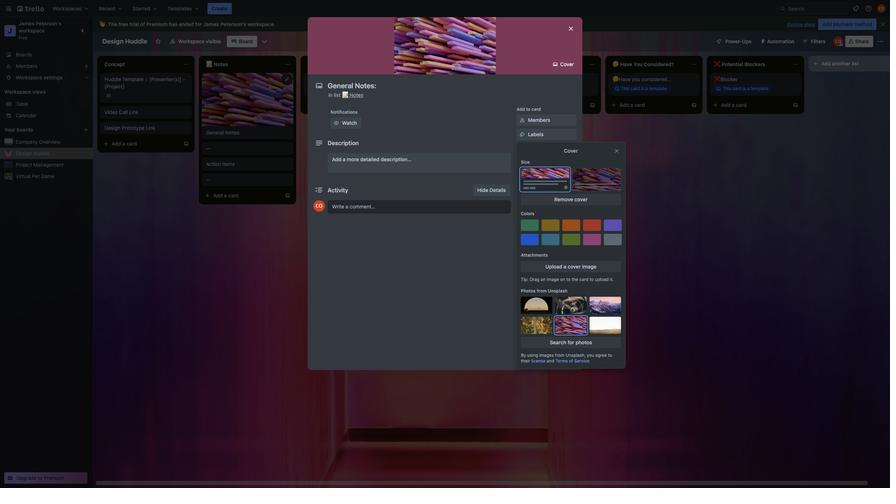 Task type: locate. For each thing, give the bounding box(es) containing it.
members for the members link to the right
[[528, 117, 550, 123]]

christina overa (christinaovera) image
[[877, 4, 886, 13], [833, 36, 843, 47], [313, 200, 325, 212]]

0 horizontal spatial huddle
[[33, 150, 50, 156]]

0 vertical spatial huddle
[[125, 38, 147, 45]]

template. up 📝 notes link
[[344, 86, 363, 91]]

add power-ups
[[528, 231, 565, 238]]

1 horizontal spatial this card is a template.
[[621, 86, 668, 91]]

create from template… image
[[183, 141, 189, 147], [285, 193, 290, 199]]

1 horizontal spatial huddle
[[104, 76, 121, 82]]

automation down explore
[[767, 38, 794, 44]]

project management
[[16, 162, 64, 168]]

0 horizontal spatial members
[[16, 63, 37, 69]]

the
[[108, 21, 117, 27]]

ups up figma
[[532, 207, 540, 212]]

add a card down 🤔have you considered...
[[620, 102, 645, 108]]

create button
[[207, 3, 232, 14]]

1 horizontal spatial design huddle
[[102, 38, 147, 45]]

sm image inside 'archive' link
[[519, 335, 526, 342]]

activity
[[328, 187, 348, 194]]

remove cover button
[[521, 194, 621, 205]]

1 vertical spatial workspace
[[4, 89, 31, 95]]

link
[[129, 109, 139, 115], [146, 125, 155, 131]]

add a card up labels
[[518, 102, 543, 108]]

add a card
[[518, 102, 543, 108], [620, 102, 645, 108], [721, 102, 747, 108], [112, 141, 137, 147], [213, 192, 239, 199]]

-- down action
[[206, 177, 211, 183]]

members up labels
[[528, 117, 550, 123]]

for right "ended"
[[195, 21, 202, 27]]

workspace views
[[4, 89, 46, 95]]

1 vertical spatial workspace
[[19, 28, 45, 34]]

1 horizontal spatial is
[[641, 86, 644, 91]]

- inside huddle template :: [presenter(s)] - [project]
[[183, 76, 185, 82]]

this card is a template. up 📝
[[316, 86, 363, 91]]

sm image left make
[[519, 318, 526, 325]]

labels
[[528, 131, 544, 137]]

members down boards
[[16, 63, 37, 69]]

add a card down items at the left top
[[213, 192, 239, 199]]

2 horizontal spatial this card is a template.
[[723, 86, 770, 91]]

1 template. from the left
[[344, 86, 363, 91]]

0 horizontal spatial is
[[336, 86, 339, 91]]

design huddle down company overview
[[16, 150, 50, 156]]

sm image for members
[[519, 117, 526, 124]]

0 vertical spatial design
[[102, 38, 124, 45]]

make template
[[528, 318, 563, 324]]

sm image for automation
[[757, 36, 767, 46]]

sm image inside automation button
[[757, 36, 767, 46]]

0 notifications image
[[851, 4, 860, 13]]

show menu image
[[877, 38, 884, 45]]

notes:
[[225, 130, 240, 136]]

1 sm image from the top
[[519, 117, 526, 124]]

1 horizontal spatial automation
[[767, 38, 794, 44]]

0 horizontal spatial for
[[195, 21, 202, 27]]

from up license and terms of service
[[555, 353, 564, 358]]

sm image inside make template link
[[519, 318, 526, 325]]

board
[[239, 38, 253, 44]]

0 vertical spatial you
[[632, 76, 640, 82]]

🤔have
[[612, 76, 631, 82]]

1 horizontal spatial workspace
[[247, 21, 274, 27]]

virtual pet game
[[16, 173, 55, 179]]

design up project
[[16, 150, 32, 156]]

0 vertical spatial share
[[855, 38, 869, 44]]

0 horizontal spatial automation
[[517, 250, 541, 255]]

a
[[341, 86, 343, 91], [645, 86, 648, 91], [747, 86, 749, 91], [529, 102, 532, 108], [630, 102, 633, 108], [732, 102, 735, 108], [122, 141, 125, 147], [343, 156, 346, 162], [224, 192, 227, 199], [564, 264, 566, 270]]

overview
[[39, 139, 61, 145]]

1 horizontal spatial create from template… image
[[691, 102, 697, 108]]

1 horizontal spatial workspace
[[178, 38, 204, 44]]

Search field
[[786, 3, 848, 14]]

template. down considered...
[[649, 86, 668, 91]]

🤔have you considered...
[[612, 76, 672, 82]]

description
[[328, 140, 359, 146]]

huddle up "project management"
[[33, 150, 50, 156]]

0 horizontal spatial this card is a template.
[[316, 86, 363, 91]]

for left 'photos'
[[568, 339, 574, 346]]

power- inside the add power-ups link
[[539, 231, 556, 238]]

watch button
[[331, 117, 361, 129]]

Board name text field
[[99, 36, 151, 47]]

0 vertical spatial --
[[206, 145, 211, 151]]

design huddle down free
[[102, 38, 147, 45]]

project management link
[[16, 161, 89, 168]]

sm image inside the members link
[[519, 117, 526, 124]]

create from template… image for 🤔have you considered...
[[691, 102, 697, 108]]

an
[[541, 277, 546, 282]]

share down the method
[[855, 38, 869, 44]]

0 vertical spatial automation
[[767, 38, 794, 44]]

from down "an"
[[537, 288, 547, 294]]

huddle template :: [presenter(s)] - [project] link
[[104, 76, 187, 90]]

1 horizontal spatial for
[[568, 339, 574, 346]]

0 vertical spatial ups
[[742, 38, 751, 44]]

2 horizontal spatial christina overa (christinaovera) image
[[877, 4, 886, 13]]

2 horizontal spatial is
[[743, 86, 746, 91]]

0 horizontal spatial template.
[[344, 86, 363, 91]]

1 vertical spatial of
[[569, 358, 573, 364]]

james up visible
[[203, 21, 219, 27]]

from inside by using images from unsplash, you agree to their
[[555, 353, 564, 358]]

image inside button
[[582, 264, 596, 270]]

premium
[[146, 21, 168, 27], [44, 475, 64, 481]]

figma
[[528, 217, 542, 223]]

banner
[[93, 17, 890, 31]]

1 vertical spatial cover
[[568, 264, 581, 270]]

0 vertical spatial from
[[537, 288, 547, 294]]

2 horizontal spatial template.
[[751, 86, 770, 91]]

workspace down 👋 the free trial of premium has ended for james peterson's workspace . on the top of page
[[178, 38, 204, 44]]

0 horizontal spatial create from template… image
[[590, 102, 595, 108]]

more
[[347, 156, 359, 162]]

share up license link
[[528, 350, 542, 356]]

0 horizontal spatial image
[[547, 277, 559, 282]]

table link
[[16, 101, 89, 108]]

power-ups inside button
[[725, 38, 751, 44]]

this down ❌blocker
[[723, 86, 731, 91]]

1 vertical spatial share
[[528, 350, 542, 356]]

boards link
[[0, 49, 93, 60]]

1 vertical spatial from
[[555, 353, 564, 358]]

1 is from the left
[[336, 86, 339, 91]]

add a card button for create from template… icon associated with design prototype link
[[100, 138, 180, 150]]

calendar
[[16, 112, 36, 118]]

0 vertical spatial design huddle
[[102, 38, 147, 45]]

cover right remove
[[574, 196, 588, 202]]

create from template… image for action items
[[285, 193, 290, 199]]

0 horizontal spatial premium
[[44, 475, 64, 481]]

3 this card is a template. from the left
[[723, 86, 770, 91]]

huddle inside board name text box
[[125, 38, 147, 45]]

0 horizontal spatial workspace
[[19, 28, 45, 34]]

is down ❌blocker link
[[743, 86, 746, 91]]

share
[[855, 38, 869, 44], [528, 350, 542, 356]]

tip: drag an image on to the card to upload it.
[[521, 277, 614, 282]]

add a card button down design prototype link link
[[100, 138, 180, 150]]

is down 👍positive [i really liked...]
[[336, 86, 339, 91]]

add
[[822, 21, 832, 27], [821, 60, 831, 67], [518, 102, 527, 108], [620, 102, 629, 108], [721, 102, 731, 108], [517, 107, 525, 112], [112, 141, 121, 147], [332, 156, 341, 162], [213, 192, 223, 199], [528, 231, 537, 238], [528, 261, 537, 267]]

0 horizontal spatial share
[[528, 350, 542, 356]]

2 template. from the left
[[649, 86, 668, 91]]

boards
[[16, 127, 33, 133]]

2 vertical spatial huddle
[[33, 150, 50, 156]]

considered...
[[642, 76, 672, 82]]

add a card button down 🤔have you considered... link
[[608, 99, 688, 111]]

sm image left archive at the right
[[519, 335, 526, 342]]

filters button
[[800, 36, 828, 47]]

1 create from template… image from the left
[[590, 102, 595, 108]]

drag
[[530, 277, 539, 282]]

3 create from template… image from the left
[[793, 102, 798, 108]]

-- link
[[206, 145, 289, 152], [206, 176, 289, 184]]

liked...]
[[352, 76, 369, 82]]

sm image down actions
[[519, 289, 526, 296]]

3 template. from the left
[[751, 86, 770, 91]]

calendar link
[[16, 112, 89, 119]]

1 -- link from the top
[[206, 145, 289, 152]]

premium left has at the left top of page
[[146, 21, 168, 27]]

0 vertical spatial members link
[[0, 60, 93, 72]]

workspace inside james peterson's workspace free
[[19, 28, 45, 34]]

1 horizontal spatial list
[[852, 60, 859, 67]]

is down 🤔have you considered...
[[641, 86, 644, 91]]

5 sm image from the top
[[519, 335, 526, 342]]

1 vertical spatial christina overa (christinaovera) image
[[833, 36, 843, 47]]

workspace
[[247, 21, 274, 27], [19, 28, 45, 34]]

template. for really
[[344, 86, 363, 91]]

sm image inside watch button
[[333, 119, 340, 127]]

1 horizontal spatial link
[[146, 125, 155, 131]]

0 horizontal spatial christina overa (christinaovera) image
[[313, 200, 325, 212]]

design down video
[[104, 125, 120, 131]]

0 horizontal spatial share button
[[517, 347, 577, 359]]

peterson's inside james peterson's workspace free
[[36, 20, 61, 26]]

0 vertical spatial workspace
[[178, 38, 204, 44]]

2 vertical spatial power-
[[539, 231, 556, 238]]

2 horizontal spatial create from template… image
[[793, 102, 798, 108]]

1 horizontal spatial james
[[203, 21, 219, 27]]

design huddle
[[102, 38, 147, 45], [16, 150, 50, 156]]

general
[[206, 130, 224, 136]]

size
[[521, 160, 530, 165]]

2 this from the left
[[621, 86, 630, 91]]

design prototype link link
[[104, 124, 187, 132]]

j
[[8, 26, 12, 35]]

cover up the
[[568, 264, 581, 270]]

list
[[852, 60, 859, 67], [334, 92, 341, 98]]

design down "the"
[[102, 38, 124, 45]]

link inside design prototype link link
[[146, 125, 155, 131]]

members link up labels link
[[517, 114, 577, 126]]

0 vertical spatial power-
[[725, 38, 742, 44]]

1 horizontal spatial peterson's
[[220, 21, 246, 27]]

cover
[[559, 61, 574, 67], [564, 148, 578, 154]]

1 vertical spatial link
[[146, 125, 155, 131]]

premium inside upgrade to premium link
[[44, 475, 64, 481]]

sm image
[[757, 36, 767, 46], [552, 61, 559, 68], [333, 119, 340, 127], [519, 131, 526, 138]]

0 horizontal spatial you
[[587, 353, 594, 358]]

huddle down trial
[[125, 38, 147, 45]]

0 horizontal spatial power-ups
[[517, 207, 540, 212]]

sm image for watch
[[333, 119, 340, 127]]

this card is a template. down 🤔have you considered...
[[621, 86, 668, 91]]

1 vertical spatial image
[[547, 277, 559, 282]]

template. for considered...
[[649, 86, 668, 91]]

image
[[582, 264, 596, 270], [547, 277, 559, 282]]

cover link
[[550, 59, 578, 70]]

automation button
[[757, 36, 799, 47]]

1 vertical spatial power-ups
[[517, 207, 540, 212]]

2 -- from the top
[[206, 177, 211, 183]]

2 create from template… image from the left
[[691, 102, 697, 108]]

to right agree
[[608, 353, 612, 358]]

unsplash
[[548, 288, 567, 294]]

None text field
[[324, 79, 560, 92]]

workspace up table on the top
[[4, 89, 31, 95]]

design
[[102, 38, 124, 45], [104, 125, 120, 131], [16, 150, 32, 156]]

0 horizontal spatial peterson's
[[36, 20, 61, 26]]

1 horizontal spatial template.
[[649, 86, 668, 91]]

template. down ❌blocker link
[[751, 86, 770, 91]]

upload
[[595, 277, 609, 282]]

for
[[195, 21, 202, 27], [568, 339, 574, 346]]

0 vertical spatial christina overa (christinaovera) image
[[877, 4, 886, 13]]

add a card button for create from template… image for ❌blocker
[[710, 99, 790, 111]]

workspace inside button
[[178, 38, 204, 44]]

0 horizontal spatial list
[[334, 92, 341, 98]]

2 vertical spatial ups
[[556, 231, 565, 238]]

-- link down action items link on the left of the page
[[206, 176, 289, 184]]

1 vertical spatial members
[[528, 117, 550, 123]]

peterson's up 'board' link at the top of the page
[[220, 21, 246, 27]]

image up upload
[[582, 264, 596, 270]]

workspace up customize views image
[[247, 21, 274, 27]]

free
[[19, 35, 28, 40]]

0 horizontal spatial james
[[19, 20, 34, 26]]

tip:
[[521, 277, 528, 282]]

this card is a template. down ❌blocker link
[[723, 86, 770, 91]]

0 vertical spatial create from template… image
[[183, 141, 189, 147]]

of down unsplash,
[[569, 358, 573, 364]]

ups left automation button
[[742, 38, 751, 44]]

virtual pet game link
[[16, 173, 89, 180]]

this card is a template. for considered...
[[621, 86, 668, 91]]

1 -- from the top
[[206, 145, 211, 151]]

2 this card is a template. from the left
[[621, 86, 668, 91]]

custom fields button
[[517, 188, 577, 195]]

0 vertical spatial power-ups
[[725, 38, 751, 44]]

2 is from the left
[[641, 86, 644, 91]]

1 horizontal spatial power-ups
[[725, 38, 751, 44]]

this down the 👍positive
[[316, 86, 325, 91]]

peterson's
[[36, 20, 61, 26], [220, 21, 246, 27]]

image right "an"
[[547, 277, 559, 282]]

power- inside power-ups button
[[725, 38, 742, 44]]

members link
[[0, 60, 93, 72], [517, 114, 577, 126]]

1 vertical spatial design
[[104, 125, 120, 131]]

-- up action
[[206, 145, 211, 151]]

action
[[206, 161, 221, 167]]

list right in on the top of page
[[334, 92, 341, 98]]

2 horizontal spatial ups
[[742, 38, 751, 44]]

link inside video call link link
[[129, 109, 139, 115]]

1 this card is a template. from the left
[[316, 86, 363, 91]]

0 vertical spatial of
[[140, 21, 145, 27]]

peterson's up boards "link" on the top of the page
[[36, 20, 61, 26]]

1 vertical spatial create from template… image
[[285, 193, 290, 199]]

1 horizontal spatial image
[[582, 264, 596, 270]]

remove
[[554, 196, 573, 202]]

ups
[[742, 38, 751, 44], [532, 207, 540, 212], [556, 231, 565, 238]]

0 horizontal spatial create from template… image
[[183, 141, 189, 147]]

0 vertical spatial premium
[[146, 21, 168, 27]]

you up service
[[587, 353, 594, 358]]

1 horizontal spatial members link
[[517, 114, 577, 126]]

2 sm image from the top
[[519, 289, 526, 296]]

add a card button down action items link on the left of the page
[[202, 190, 282, 201]]

this
[[316, 86, 325, 91], [621, 86, 630, 91], [723, 86, 731, 91]]

labels link
[[517, 129, 577, 140]]

members link down boards
[[0, 60, 93, 72]]

📝 notes link
[[342, 92, 363, 98]]

workspace up free
[[19, 28, 45, 34]]

automation up add button
[[517, 250, 541, 255]]

this for 👍positive
[[316, 86, 325, 91]]

1 horizontal spatial this
[[621, 86, 630, 91]]

-- link down "general notes:" link
[[206, 145, 289, 152]]

huddle up the [project]
[[104, 76, 121, 82]]

0 horizontal spatial from
[[537, 288, 547, 294]]

for inside button
[[568, 339, 574, 346]]

hide
[[477, 187, 488, 193]]

add a card button down ❌blocker link
[[710, 99, 790, 111]]

add payment method
[[822, 21, 872, 27]]

list right another
[[852, 60, 859, 67]]

sm image down 'add to card'
[[519, 117, 526, 124]]

video
[[104, 109, 118, 115]]

attachment
[[528, 174, 556, 180]]

sm image inside cover link
[[552, 61, 559, 68]]

Write a comment text field
[[328, 200, 511, 213]]

1 horizontal spatial create from template… image
[[285, 193, 290, 199]]

attachment button
[[517, 172, 577, 183]]

create from template… image for design prototype link
[[183, 141, 189, 147]]

is for considered...
[[641, 86, 644, 91]]

1 horizontal spatial share
[[855, 38, 869, 44]]

1 horizontal spatial from
[[555, 353, 564, 358]]

it.
[[610, 277, 614, 282]]

0 vertical spatial link
[[129, 109, 139, 115]]

1 vertical spatial -- link
[[206, 176, 289, 184]]

image for an
[[547, 277, 559, 282]]

create from template… image
[[590, 102, 595, 108], [691, 102, 697, 108], [793, 102, 798, 108]]

1 vertical spatial list
[[334, 92, 341, 98]]

3 sm image from the top
[[519, 303, 526, 311]]

1 this from the left
[[316, 86, 325, 91]]

of right trial
[[140, 21, 145, 27]]

1 horizontal spatial share button
[[845, 36, 873, 47]]

to inside by using images from unsplash, you agree to their
[[608, 353, 612, 358]]

add a card button up labels link
[[507, 99, 587, 111]]

1 vertical spatial design huddle
[[16, 150, 50, 156]]

premium right upgrade
[[44, 475, 64, 481]]

0 vertical spatial members
[[16, 63, 37, 69]]

link right 'call'
[[129, 109, 139, 115]]

0 vertical spatial image
[[582, 264, 596, 270]]

sm image for copy
[[519, 303, 526, 311]]

.
[[274, 21, 275, 27]]

you right 🤔have
[[632, 76, 640, 82]]

power-ups button
[[711, 36, 756, 47]]

sm image left copy
[[519, 303, 526, 311]]

0 vertical spatial for
[[195, 21, 202, 27]]

filters
[[811, 38, 826, 44]]

james up free
[[19, 20, 34, 26]]

design huddle inside board name text box
[[102, 38, 147, 45]]

ups up add button button
[[556, 231, 565, 238]]

card
[[326, 86, 335, 91], [631, 86, 640, 91], [732, 86, 741, 91], [533, 102, 543, 108], [634, 102, 645, 108], [736, 102, 747, 108], [532, 107, 541, 112], [126, 141, 137, 147], [228, 192, 239, 199], [579, 277, 588, 282]]

sm image inside move link
[[519, 289, 526, 296]]

link down video call link link
[[146, 125, 155, 131]]

1 horizontal spatial ups
[[556, 231, 565, 238]]

4 sm image from the top
[[519, 318, 526, 325]]

sm image
[[519, 117, 526, 124], [519, 289, 526, 296], [519, 303, 526, 311], [519, 318, 526, 325], [519, 335, 526, 342]]

3 this from the left
[[723, 86, 731, 91]]

1 vertical spatial members link
[[517, 114, 577, 126]]

sm image inside labels link
[[519, 131, 526, 138]]

board link
[[227, 36, 257, 47]]

this down 🤔have
[[621, 86, 630, 91]]

0 horizontal spatial this
[[316, 86, 325, 91]]

sm image inside copy link
[[519, 303, 526, 311]]

edit card image
[[284, 76, 290, 82]]



Task type: vqa. For each thing, say whether or not it's contained in the screenshot.
"Templates"
no



Task type: describe. For each thing, give the bounding box(es) containing it.
dates button
[[517, 157, 577, 169]]

add a card down "design prototype link"
[[112, 141, 137, 147]]

views
[[32, 89, 46, 95]]

image for cover
[[582, 264, 596, 270]]

fields
[[548, 189, 562, 195]]

add a card button for create from template… icon related to action items
[[202, 190, 282, 201]]

a inside upload a cover image button
[[564, 264, 566, 270]]

company overview
[[16, 139, 61, 145]]

❌blocker
[[714, 76, 738, 82]]

license link
[[531, 358, 545, 364]]

notes
[[350, 92, 363, 98]]

add a card button for 3rd create from template… image from right
[[507, 99, 587, 111]]

upload a cover image button
[[521, 261, 621, 273]]

1 horizontal spatial premium
[[146, 21, 168, 27]]

free
[[118, 21, 128, 27]]

move
[[528, 289, 541, 295]]

list inside button
[[852, 60, 859, 67]]

add a more detailed description…
[[332, 156, 412, 162]]

colors
[[521, 211, 535, 216]]

to up labels
[[526, 107, 530, 112]]

star or unstar board image
[[155, 39, 161, 44]]

workspace for workspace visible
[[178, 38, 204, 44]]

search for photos button
[[521, 337, 621, 348]]

add button button
[[517, 258, 577, 270]]

members for leftmost the members link
[[16, 63, 37, 69]]

archive
[[528, 336, 546, 342]]

ups inside button
[[742, 38, 751, 44]]

2 -- link from the top
[[206, 176, 289, 184]]

visible
[[206, 38, 221, 44]]

automation inside button
[[767, 38, 794, 44]]

huddle template :: [presenter(s)] - [project]
[[104, 76, 185, 89]]

huddle inside design huddle link
[[33, 150, 50, 156]]

custom fields
[[528, 189, 562, 195]]

0 horizontal spatial members link
[[0, 60, 93, 72]]

design for design huddle link on the top of the page
[[16, 150, 32, 156]]

banner containing 👋
[[93, 17, 890, 31]]

really
[[338, 76, 350, 82]]

design prototype link
[[104, 125, 155, 131]]

0 vertical spatial cover
[[574, 196, 588, 202]]

action items
[[206, 161, 235, 167]]

james inside james peterson's workspace free
[[19, 20, 34, 26]]

photos from unsplash
[[521, 288, 567, 294]]

has
[[169, 21, 178, 27]]

link for design prototype link
[[146, 125, 155, 131]]

this card is a template. for really
[[316, 86, 363, 91]]

hide details
[[477, 187, 506, 193]]

move link
[[517, 287, 577, 298]]

explore
[[788, 22, 803, 27]]

images
[[539, 353, 554, 358]]

👋
[[99, 21, 105, 27]]

trial
[[129, 21, 139, 27]]

attachments
[[521, 253, 548, 258]]

design inside board name text box
[[102, 38, 124, 45]]

description…
[[381, 156, 412, 162]]

on
[[560, 277, 565, 282]]

add another list button
[[808, 56, 890, 72]]

boards
[[16, 52, 32, 58]]

customize views image
[[261, 38, 268, 45]]

copy link
[[517, 301, 577, 313]]

🤔have you considered... link
[[612, 76, 695, 83]]

sm image for move
[[519, 289, 526, 296]]

prototype
[[122, 125, 145, 131]]

to right upgrade
[[38, 475, 42, 481]]

table
[[16, 101, 28, 107]]

unsplash,
[[566, 353, 586, 358]]

sm image for make template
[[519, 318, 526, 325]]

method
[[854, 21, 872, 27]]

add to card
[[517, 107, 541, 112]]

link for video call link
[[129, 109, 139, 115]]

0 vertical spatial share button
[[845, 36, 873, 47]]

is for really
[[336, 86, 339, 91]]

primary element
[[0, 0, 890, 17]]

👍positive [i really liked...]
[[308, 76, 369, 82]]

workspace visible button
[[165, 36, 225, 47]]

upload
[[545, 264, 562, 270]]

3 is from the left
[[743, 86, 746, 91]]

general notes: link
[[206, 129, 289, 136]]

payment
[[833, 21, 853, 27]]

1 vertical spatial cover
[[564, 148, 578, 154]]

0 vertical spatial workspace
[[247, 21, 274, 27]]

remove cover
[[554, 196, 588, 202]]

1 horizontal spatial of
[[569, 358, 573, 364]]

template
[[542, 318, 563, 324]]

in list 📝 notes
[[328, 92, 363, 98]]

workspace visible
[[178, 38, 221, 44]]

your boards with 4 items element
[[4, 126, 72, 134]]

using
[[527, 353, 538, 358]]

2 vertical spatial christina overa (christinaovera) image
[[313, 200, 325, 212]]

add board image
[[83, 127, 89, 133]]

workspace for workspace views
[[4, 89, 31, 95]]

james peterson's workspace link
[[19, 20, 63, 34]]

0 vertical spatial cover
[[559, 61, 574, 67]]

0 horizontal spatial design huddle
[[16, 150, 50, 156]]

search for photos
[[550, 339, 592, 346]]

explore plans
[[788, 22, 815, 27]]

add a card down ❌blocker
[[721, 102, 747, 108]]

0 horizontal spatial power-
[[517, 207, 532, 212]]

another
[[832, 60, 850, 67]]

1 vertical spatial automation
[[517, 250, 541, 255]]

custom
[[528, 189, 546, 195]]

upgrade to premium
[[16, 475, 64, 481]]

open information menu image
[[865, 5, 872, 12]]

design for design prototype link link
[[104, 125, 120, 131]]

huddle inside huddle template :: [presenter(s)] - [project]
[[104, 76, 121, 82]]

[presenter(s)]
[[149, 76, 182, 82]]

design huddle link
[[16, 150, 89, 157]]

add a card button for create from template… image associated with 🤔have you considered...
[[608, 99, 688, 111]]

your boards
[[4, 127, 33, 133]]

to right on
[[566, 277, 570, 282]]

1 horizontal spatial you
[[632, 76, 640, 82]]

add button
[[528, 261, 554, 267]]

detailed
[[360, 156, 379, 162]]

to left upload
[[590, 277, 594, 282]]

this for 🤔have
[[621, 86, 630, 91]]

👋 the free trial of premium has ended for james peterson's workspace .
[[99, 21, 275, 27]]

add payment method button
[[818, 19, 876, 30]]

sm image for archive
[[519, 335, 526, 342]]

create from template… image for ❌blocker
[[793, 102, 798, 108]]

service
[[574, 358, 589, 364]]

wave image
[[99, 21, 105, 28]]

search image
[[780, 6, 786, 11]]

you inside by using images from unsplash, you agree to their
[[587, 353, 594, 358]]

management
[[33, 162, 64, 168]]

sm image for labels
[[519, 131, 526, 138]]

license
[[531, 358, 545, 364]]

j link
[[4, 25, 16, 36]]

0 horizontal spatial ups
[[532, 207, 540, 212]]

the
[[572, 277, 578, 282]]

call
[[119, 109, 128, 115]]

items
[[222, 161, 235, 167]]

ended
[[179, 21, 194, 27]]

1 vertical spatial share button
[[517, 347, 577, 359]]

dates
[[528, 160, 542, 166]]

a inside add a more detailed description… link
[[343, 156, 346, 162]]

action items link
[[206, 161, 289, 168]]

notifications
[[331, 109, 358, 115]]

license and terms of service
[[531, 358, 589, 364]]

hide details link
[[473, 185, 510, 196]]



